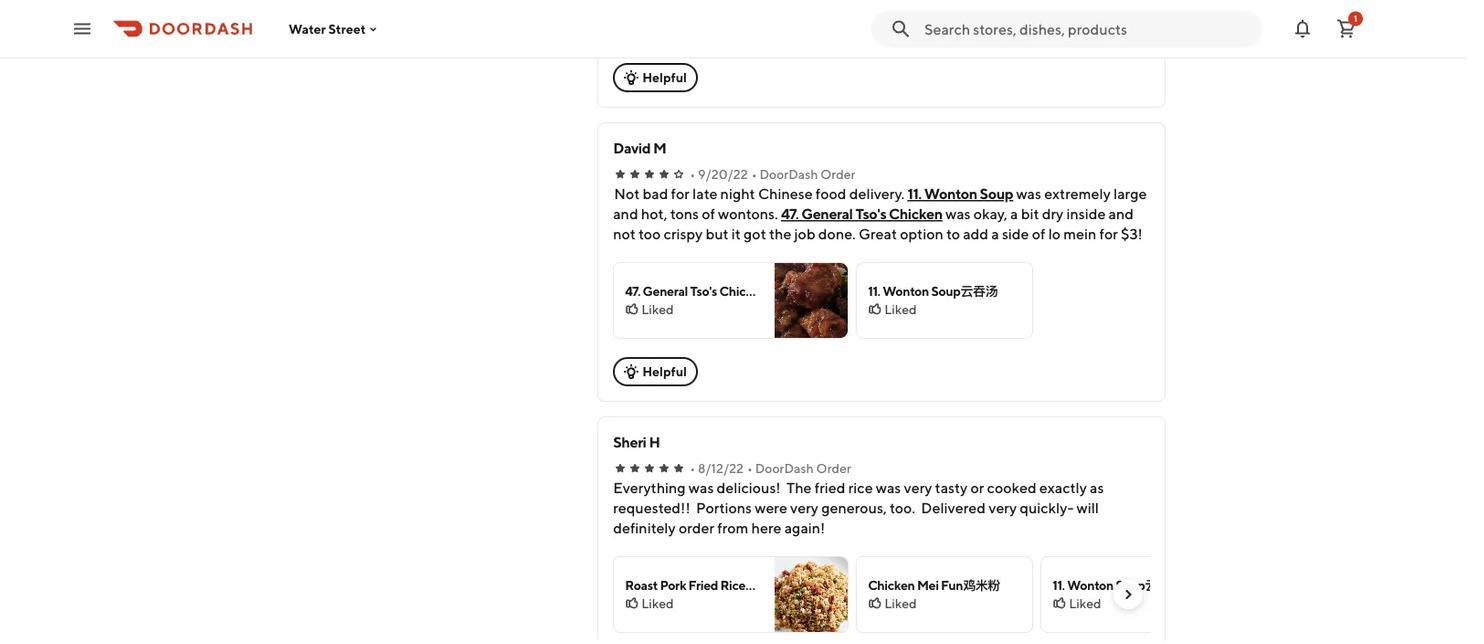 Task type: vqa. For each thing, say whether or not it's contained in the screenshot.
"details" related to 2. Shipping details
no



Task type: locate. For each thing, give the bounding box(es) containing it.
doordash right 9/20/22
[[760, 167, 819, 182]]

chicken左宗鸡
[[720, 284, 804, 299]]

11. left next image
[[1053, 578, 1065, 593]]

tso's
[[856, 205, 887, 223], [690, 284, 718, 299]]

wonton
[[925, 185, 978, 202], [883, 284, 929, 299], [1068, 578, 1114, 593]]

1
[[1355, 13, 1358, 24]]

helpful up h
[[643, 364, 687, 379]]

1 horizontal spatial general
[[802, 205, 853, 223]]

pork dumplings 猪肉饺(7pcs) image
[[1018, 0, 1092, 44]]

0 horizontal spatial soup云吞汤
[[932, 284, 998, 299]]

0 vertical spatial helpful
[[643, 70, 687, 85]]

liked
[[885, 8, 917, 23], [1128, 8, 1160, 23], [642, 302, 674, 317], [885, 302, 917, 317], [642, 596, 674, 611], [885, 596, 917, 611], [1070, 596, 1102, 611]]

wonton down 11. wonton soup 47. general tso's chicken
[[883, 284, 929, 299]]

1 horizontal spatial tso's
[[856, 205, 887, 223]]

11. right 47. general tso's chicken左宗鸡 image
[[868, 284, 881, 299]]

1 horizontal spatial liked button
[[1100, 0, 1277, 45]]

1 vertical spatial doordash
[[756, 461, 814, 476]]

0 vertical spatial 47.
[[781, 205, 799, 223]]

1 horizontal spatial 11.
[[908, 185, 922, 202]]

0 vertical spatial soup云吞汤
[[932, 284, 998, 299]]

47.
[[781, 205, 799, 223], [625, 284, 641, 299]]

11. wonton soup云吞汤
[[868, 284, 998, 299], [1053, 578, 1183, 593]]

0 vertical spatial 11. wonton soup云吞汤
[[868, 284, 998, 299]]

1 horizontal spatial 11. wonton soup云吞汤
[[1053, 578, 1183, 593]]

Store search: begin typing to search for stores available on DoorDash text field
[[925, 19, 1252, 39]]

1 horizontal spatial 47.
[[781, 205, 799, 223]]

0 vertical spatial order
[[821, 167, 856, 182]]

2 vertical spatial 11.
[[1053, 578, 1065, 593]]

1 vertical spatial 11. wonton soup云吞汤
[[1053, 578, 1183, 593]]

street
[[329, 21, 366, 36]]

• left '8/12/22'
[[690, 461, 696, 476]]

0 horizontal spatial tso's
[[690, 284, 718, 299]]

2 vertical spatial wonton
[[1068, 578, 1114, 593]]

2 helpful from the top
[[643, 364, 687, 379]]

doordash
[[760, 167, 819, 182], [756, 461, 814, 476]]

fried
[[689, 578, 718, 593]]

wonton left soup
[[925, 185, 978, 202]]

soup
[[980, 185, 1014, 202]]

• right 9/20/22
[[752, 167, 757, 182]]

chicken left mei
[[868, 578, 915, 593]]

helpful for 2nd helpful button from the bottom
[[643, 70, 687, 85]]

1 items, open order cart image
[[1336, 18, 1358, 40]]

2 horizontal spatial 11.
[[1053, 578, 1065, 593]]

0 vertical spatial chicken
[[889, 205, 943, 223]]

• 8/12/22 • doordash order
[[690, 461, 852, 476]]

general
[[802, 205, 853, 223], [643, 284, 688, 299]]

11. up 47. general tso's chicken button
[[908, 185, 922, 202]]

general inside 11. wonton soup 47. general tso's chicken
[[802, 205, 853, 223]]

h
[[649, 434, 660, 451]]

1 vertical spatial helpful button
[[613, 357, 698, 387]]

helpful button up h
[[613, 357, 698, 387]]

water street
[[289, 21, 366, 36]]

helpful
[[643, 70, 687, 85], [643, 364, 687, 379]]

tso's inside 11. wonton soup 47. general tso's chicken
[[856, 205, 887, 223]]

doordash right '8/12/22'
[[756, 461, 814, 476]]

1 helpful button from the top
[[613, 63, 698, 92]]

47. inside 11. wonton soup 47. general tso's chicken
[[781, 205, 799, 223]]

9/20/22
[[698, 167, 748, 182]]

1 helpful from the top
[[643, 70, 687, 85]]

0 horizontal spatial liked button
[[857, 0, 1092, 45]]

order for h
[[817, 461, 852, 476]]

0 vertical spatial 11.
[[908, 185, 922, 202]]

11.
[[908, 185, 922, 202], [868, 284, 881, 299], [1053, 578, 1065, 593]]

0 horizontal spatial 47.
[[625, 284, 641, 299]]

0 vertical spatial doordash
[[760, 167, 819, 182]]

soup云吞汤
[[932, 284, 998, 299], [1116, 578, 1183, 593]]

order
[[821, 167, 856, 182], [817, 461, 852, 476]]

0 horizontal spatial 11.
[[868, 284, 881, 299]]

1 vertical spatial order
[[817, 461, 852, 476]]

• right '8/12/22'
[[748, 461, 753, 476]]

1 vertical spatial tso's
[[690, 284, 718, 299]]

helpful button up m
[[613, 63, 698, 92]]

roast pork fried rice叉烧炒饭
[[625, 578, 796, 593]]

11. wonton soup button
[[908, 184, 1014, 204]]

fun鸡米粉
[[942, 578, 1001, 593]]

0 vertical spatial general
[[802, 205, 853, 223]]

mei
[[918, 578, 939, 593]]

1 vertical spatial soup云吞汤
[[1116, 578, 1183, 593]]

1 vertical spatial helpful
[[643, 364, 687, 379]]

water street button
[[289, 21, 381, 36]]

helpful button
[[613, 63, 698, 92], [613, 357, 698, 387]]

order for m
[[821, 167, 856, 182]]

• left 9/20/22
[[690, 167, 696, 182]]

0 vertical spatial helpful button
[[613, 63, 698, 92]]

sheri h
[[613, 434, 660, 451]]

47. general tso's chicken button
[[781, 204, 943, 224]]

m
[[654, 139, 667, 157]]

roast
[[625, 578, 658, 593]]

0 vertical spatial wonton
[[925, 185, 978, 202]]

david m
[[613, 139, 667, 157]]

1 horizontal spatial soup云吞汤
[[1116, 578, 1183, 593]]

•
[[690, 167, 696, 182], [752, 167, 757, 182], [690, 461, 696, 476], [748, 461, 753, 476]]

helpful up m
[[643, 70, 687, 85]]

8/12/22
[[698, 461, 744, 476]]

1 vertical spatial general
[[643, 284, 688, 299]]

liked button
[[857, 0, 1092, 45], [1100, 0, 1277, 45]]

0 vertical spatial tso's
[[856, 205, 887, 223]]

1 vertical spatial wonton
[[883, 284, 929, 299]]

chicken
[[889, 205, 943, 223], [868, 578, 915, 593]]

chicken down 11. wonton soup "button"
[[889, 205, 943, 223]]

wonton left next image
[[1068, 578, 1114, 593]]

chicken mei fun鸡米粉
[[868, 578, 1001, 593]]



Task type: describe. For each thing, give the bounding box(es) containing it.
11. wonton soup 47. general tso's chicken
[[781, 185, 1014, 223]]

2 liked button from the left
[[1100, 0, 1277, 45]]

open menu image
[[71, 18, 93, 40]]

rice叉烧炒饭
[[721, 578, 796, 593]]

11. inside 11. wonton soup 47. general tso's chicken
[[908, 185, 922, 202]]

1 vertical spatial chicken
[[868, 578, 915, 593]]

roast pork fried rice叉烧炒饭 image
[[775, 558, 848, 632]]

0 horizontal spatial 11. wonton soup云吞汤
[[868, 284, 998, 299]]

47. general tso's chicken左宗鸡
[[625, 284, 804, 299]]

wonton inside 11. wonton soup 47. general tso's chicken
[[925, 185, 978, 202]]

pork
[[660, 578, 687, 593]]

1 vertical spatial 47.
[[625, 284, 641, 299]]

47. general tso's chicken左宗鸡 image
[[775, 263, 848, 338]]

sheri
[[613, 434, 647, 451]]

notification bell image
[[1292, 18, 1314, 40]]

david
[[613, 139, 651, 157]]

0 horizontal spatial general
[[643, 284, 688, 299]]

1 liked button from the left
[[857, 0, 1092, 45]]

2 helpful button from the top
[[613, 357, 698, 387]]

chicken inside 11. wonton soup 47. general tso's chicken
[[889, 205, 943, 223]]

1 vertical spatial 11.
[[868, 284, 881, 299]]

water
[[289, 21, 326, 36]]

• 9/20/22 • doordash order
[[690, 167, 856, 182]]

helpful for first helpful button from the bottom of the page
[[643, 364, 687, 379]]

doordash for david m
[[760, 167, 819, 182]]

1 button
[[1329, 11, 1366, 47]]

doordash for sheri h
[[756, 461, 814, 476]]

next image
[[1122, 588, 1136, 602]]



